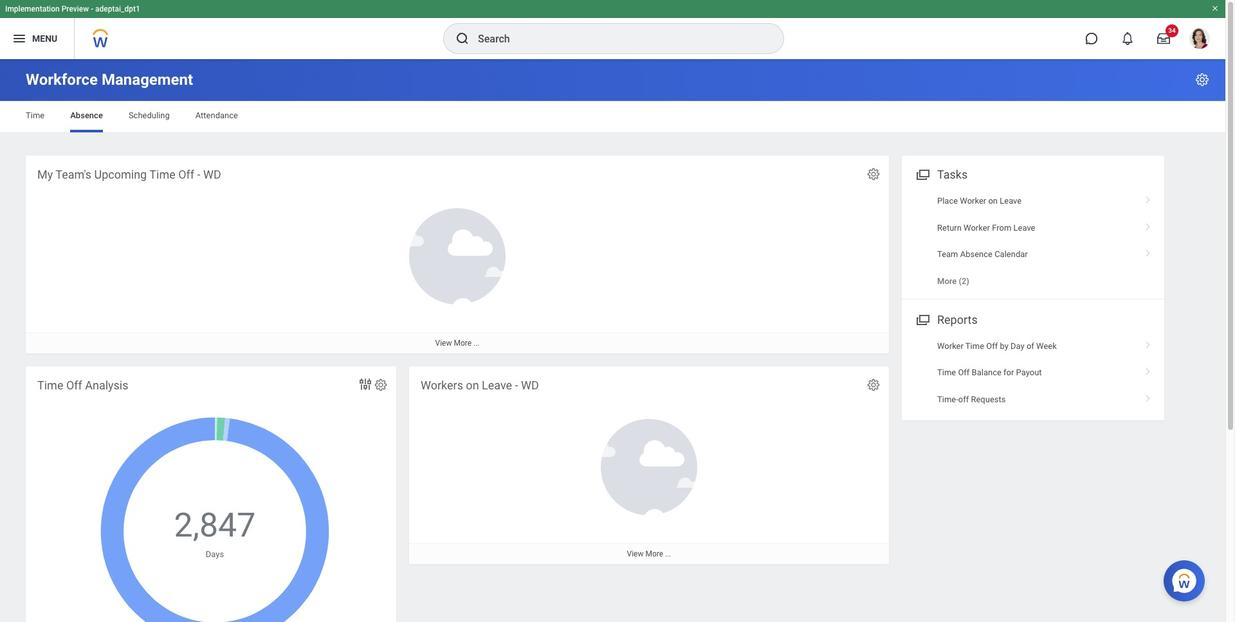 Task type: vqa. For each thing, say whether or not it's contained in the screenshot.
the bottom Leave
yes



Task type: locate. For each thing, give the bounding box(es) containing it.
on right "workers"
[[466, 379, 479, 392]]

leave inside 'element'
[[482, 379, 512, 392]]

leave right "workers"
[[482, 379, 512, 392]]

search image
[[455, 31, 470, 46]]

... inside my team's upcoming time off  -  wd element
[[474, 339, 480, 348]]

more
[[937, 277, 957, 286], [454, 339, 472, 348], [646, 550, 663, 559]]

from
[[992, 223, 1012, 233]]

2 vertical spatial -
[[515, 379, 518, 392]]

chevron right image for by
[[1140, 337, 1157, 350]]

0 vertical spatial more
[[937, 277, 957, 286]]

worker right place
[[960, 196, 986, 206]]

2 vertical spatial leave
[[482, 379, 512, 392]]

implementation preview -   adeptai_dpt1
[[5, 5, 140, 14]]

payout
[[1016, 368, 1042, 378]]

workers on leave - wd
[[421, 379, 539, 392]]

tab list inside 2,847 main content
[[13, 102, 1213, 133]]

0 horizontal spatial absence
[[70, 111, 103, 120]]

days
[[206, 550, 224, 560]]

chevron right image inside worker time off by day of week link
[[1140, 337, 1157, 350]]

worker time off by day of week link
[[902, 333, 1165, 360]]

of
[[1027, 341, 1034, 351]]

0 vertical spatial ...
[[474, 339, 480, 348]]

-
[[91, 5, 93, 14], [197, 168, 200, 181], [515, 379, 518, 392]]

2,847 main content
[[0, 59, 1226, 623]]

week
[[1037, 341, 1057, 351]]

time off analysis
[[37, 379, 128, 392]]

1 vertical spatial view more ... link
[[409, 544, 889, 565]]

list containing worker time off by day of week
[[902, 333, 1165, 413]]

1 vertical spatial leave
[[1014, 223, 1036, 233]]

1 horizontal spatial -
[[197, 168, 200, 181]]

place worker on leave link
[[902, 188, 1165, 215]]

2,847 days
[[174, 506, 256, 560]]

view more ...
[[435, 339, 480, 348], [627, 550, 671, 559]]

chevron right image inside time off balance for payout link
[[1140, 364, 1157, 376]]

- inside my team's upcoming time off  -  wd element
[[197, 168, 200, 181]]

view inside the workers on leave - wd 'element'
[[627, 550, 644, 559]]

time down "workforce"
[[26, 111, 45, 120]]

time for time
[[26, 111, 45, 120]]

1 vertical spatial wd
[[521, 379, 539, 392]]

on
[[989, 196, 998, 206], [466, 379, 479, 392]]

chevron right image inside time-off requests link
[[1140, 390, 1157, 403]]

1 vertical spatial -
[[197, 168, 200, 181]]

time up time-
[[937, 368, 956, 378]]

view more ... inside my team's upcoming time off  -  wd element
[[435, 339, 480, 348]]

time for time off balance for payout
[[937, 368, 956, 378]]

1 vertical spatial view more ...
[[627, 550, 671, 559]]

absence down workforce management
[[70, 111, 103, 120]]

view more ... link
[[26, 333, 889, 354], [409, 544, 889, 565]]

0 vertical spatial leave
[[1000, 196, 1022, 206]]

analysis
[[85, 379, 128, 392]]

3 chevron right image from the top
[[1140, 337, 1157, 350]]

menu button
[[0, 18, 74, 59]]

0 vertical spatial list
[[902, 188, 1165, 295]]

1 vertical spatial more
[[454, 339, 472, 348]]

more (2)
[[937, 277, 970, 286]]

attendance
[[195, 111, 238, 120]]

0 horizontal spatial ...
[[474, 339, 480, 348]]

absence
[[70, 111, 103, 120], [960, 250, 993, 259]]

worker down reports
[[937, 341, 964, 351]]

configure workers on leave - wd image
[[867, 378, 881, 392]]

1 horizontal spatial view more ...
[[627, 550, 671, 559]]

balance
[[972, 368, 1002, 378]]

1 horizontal spatial view
[[627, 550, 644, 559]]

time
[[26, 111, 45, 120], [149, 168, 175, 181], [966, 341, 984, 351], [937, 368, 956, 378], [37, 379, 63, 392]]

more inside the 'more (2)' dropdown button
[[937, 277, 957, 286]]

adeptai_dpt1
[[95, 5, 140, 14]]

team
[[937, 250, 958, 259]]

0 vertical spatial -
[[91, 5, 93, 14]]

workers on leave - wd element
[[409, 367, 889, 565]]

0 horizontal spatial view more ...
[[435, 339, 480, 348]]

more (2) link
[[902, 268, 1165, 295]]

1 vertical spatial view
[[627, 550, 644, 559]]

more for workers on leave - wd
[[646, 550, 663, 559]]

1 horizontal spatial wd
[[521, 379, 539, 392]]

time-off requests
[[937, 395, 1006, 404]]

1 vertical spatial on
[[466, 379, 479, 392]]

list for reports
[[902, 333, 1165, 413]]

1 vertical spatial worker
[[964, 223, 990, 233]]

calendar
[[995, 250, 1028, 259]]

chevron right image
[[1140, 192, 1157, 205], [1140, 245, 1157, 258], [1140, 337, 1157, 350], [1140, 364, 1157, 376], [1140, 390, 1157, 403]]

0 vertical spatial absence
[[70, 111, 103, 120]]

view more ... inside the workers on leave - wd 'element'
[[627, 550, 671, 559]]

1 horizontal spatial more
[[646, 550, 663, 559]]

... inside the workers on leave - wd 'element'
[[665, 550, 671, 559]]

time left analysis
[[37, 379, 63, 392]]

1 horizontal spatial ...
[[665, 550, 671, 559]]

worker for place
[[960, 196, 986, 206]]

view
[[435, 339, 452, 348], [627, 550, 644, 559]]

view inside my team's upcoming time off  -  wd element
[[435, 339, 452, 348]]

2 chevron right image from the top
[[1140, 245, 1157, 258]]

worker
[[960, 196, 986, 206], [964, 223, 990, 233], [937, 341, 964, 351]]

wd
[[203, 168, 221, 181], [521, 379, 539, 392]]

time off analysis element
[[26, 367, 396, 623]]

chevron right image for leave
[[1140, 192, 1157, 205]]

0 vertical spatial view more ... link
[[26, 333, 889, 354]]

1 vertical spatial absence
[[960, 250, 993, 259]]

1 vertical spatial list
[[902, 333, 1165, 413]]

34
[[1169, 27, 1176, 34]]

0 vertical spatial view more ...
[[435, 339, 480, 348]]

tasks
[[937, 168, 968, 181]]

more inside my team's upcoming time off  -  wd element
[[454, 339, 472, 348]]

0 horizontal spatial wd
[[203, 168, 221, 181]]

0 vertical spatial worker
[[960, 196, 986, 206]]

0 horizontal spatial -
[[91, 5, 93, 14]]

tab list containing time
[[13, 102, 1213, 133]]

team's
[[56, 168, 91, 181]]

1 vertical spatial ...
[[665, 550, 671, 559]]

list containing place worker on leave
[[902, 188, 1165, 295]]

notifications large image
[[1121, 32, 1134, 45]]

absence down return worker from leave
[[960, 250, 993, 259]]

leave for place worker on leave
[[1000, 196, 1022, 206]]

menu banner
[[0, 0, 1226, 59]]

my team's upcoming time off  -  wd element
[[26, 156, 889, 354]]

1 horizontal spatial absence
[[960, 250, 993, 259]]

5 chevron right image from the top
[[1140, 390, 1157, 403]]

0 horizontal spatial view
[[435, 339, 452, 348]]

configure and view chart data image
[[358, 377, 373, 392]]

0 horizontal spatial more
[[454, 339, 472, 348]]

4 chevron right image from the top
[[1140, 364, 1157, 376]]

menu group image
[[914, 310, 931, 328]]

1 list from the top
[[902, 188, 1165, 295]]

workforce management
[[26, 71, 193, 89]]

off
[[178, 168, 194, 181], [986, 341, 998, 351], [958, 368, 970, 378], [66, 379, 82, 392]]

34 button
[[1150, 24, 1179, 53]]

2 vertical spatial worker
[[937, 341, 964, 351]]

more for my team's upcoming time off  -  wd
[[454, 339, 472, 348]]

on up return worker from leave
[[989, 196, 998, 206]]

2 horizontal spatial more
[[937, 277, 957, 286]]

leave right from
[[1014, 223, 1036, 233]]

leave
[[1000, 196, 1022, 206], [1014, 223, 1036, 233], [482, 379, 512, 392]]

view for my team's upcoming time off  -  wd
[[435, 339, 452, 348]]

inbox large image
[[1157, 32, 1170, 45]]

time inside tab list
[[26, 111, 45, 120]]

configure this page image
[[1195, 72, 1210, 87]]

2 vertical spatial more
[[646, 550, 663, 559]]

...
[[474, 339, 480, 348], [665, 550, 671, 559]]

2 horizontal spatial -
[[515, 379, 518, 392]]

0 horizontal spatial on
[[466, 379, 479, 392]]

worker for return
[[964, 223, 990, 233]]

worker left from
[[964, 223, 990, 233]]

my team's upcoming time off  -  wd
[[37, 168, 221, 181]]

time off balance for payout
[[937, 368, 1042, 378]]

leave up from
[[1000, 196, 1022, 206]]

tab list
[[13, 102, 1213, 133]]

0 vertical spatial view
[[435, 339, 452, 348]]

1 chevron right image from the top
[[1140, 192, 1157, 205]]

more inside the workers on leave - wd 'element'
[[646, 550, 663, 559]]

chevron right image inside place worker on leave link
[[1140, 192, 1157, 205]]

day
[[1011, 341, 1025, 351]]

on inside 'element'
[[466, 379, 479, 392]]

time-
[[937, 395, 958, 404]]

list
[[902, 188, 1165, 295], [902, 333, 1165, 413]]

2 list from the top
[[902, 333, 1165, 413]]

1 horizontal spatial on
[[989, 196, 998, 206]]



Task type: describe. For each thing, give the bounding box(es) containing it.
menu
[[32, 33, 57, 44]]

chevron right image inside team absence calendar link
[[1140, 245, 1157, 258]]

close environment banner image
[[1211, 5, 1219, 12]]

- inside the workers on leave - wd 'element'
[[515, 379, 518, 392]]

for
[[1004, 368, 1014, 378]]

Search Workday  search field
[[478, 24, 757, 53]]

upcoming
[[94, 168, 147, 181]]

2,847
[[174, 506, 256, 546]]

place worker on leave
[[937, 196, 1022, 206]]

configure my team's upcoming time off  -  wd image
[[867, 167, 881, 181]]

view more ... for workers on leave - wd
[[627, 550, 671, 559]]

view more ... for my team's upcoming time off  -  wd
[[435, 339, 480, 348]]

time off balance for payout link
[[902, 360, 1165, 386]]

team absence calendar link
[[902, 241, 1165, 268]]

view more ... link for my team's upcoming time off  -  wd
[[26, 333, 889, 354]]

list for tasks
[[902, 188, 1165, 295]]

preview
[[62, 5, 89, 14]]

return worker from leave
[[937, 223, 1036, 233]]

return
[[937, 223, 962, 233]]

management
[[102, 71, 193, 89]]

workers
[[421, 379, 463, 392]]

view more ... link for workers on leave - wd
[[409, 544, 889, 565]]

view for workers on leave - wd
[[627, 550, 644, 559]]

time up balance
[[966, 341, 984, 351]]

requests
[[971, 395, 1006, 404]]

team absence calendar
[[937, 250, 1028, 259]]

workforce
[[26, 71, 98, 89]]

justify image
[[12, 31, 27, 46]]

worker time off by day of week
[[937, 341, 1057, 351]]

return worker from leave link
[[902, 215, 1165, 241]]

more (2) button
[[937, 276, 970, 287]]

- inside menu banner
[[91, 5, 93, 14]]

... for workers on leave - wd
[[665, 550, 671, 559]]

chevron right image for for
[[1140, 364, 1157, 376]]

profile logan mcneil image
[[1190, 28, 1210, 52]]

0 vertical spatial on
[[989, 196, 998, 206]]

scheduling
[[129, 111, 170, 120]]

place
[[937, 196, 958, 206]]

menu group image
[[914, 165, 931, 183]]

wd inside 'element'
[[521, 379, 539, 392]]

(2)
[[959, 277, 970, 286]]

0 vertical spatial wd
[[203, 168, 221, 181]]

time right upcoming
[[149, 168, 175, 181]]

implementation
[[5, 5, 60, 14]]

chevron right image
[[1140, 218, 1157, 231]]

off
[[958, 395, 969, 404]]

... for my team's upcoming time off  -  wd
[[474, 339, 480, 348]]

time-off requests link
[[902, 386, 1165, 413]]

by
[[1000, 341, 1009, 351]]

time for time off analysis
[[37, 379, 63, 392]]

leave for return worker from leave
[[1014, 223, 1036, 233]]

configure time off analysis image
[[374, 378, 388, 392]]

reports
[[937, 313, 978, 327]]

2,847 button
[[174, 504, 258, 549]]

my
[[37, 168, 53, 181]]



